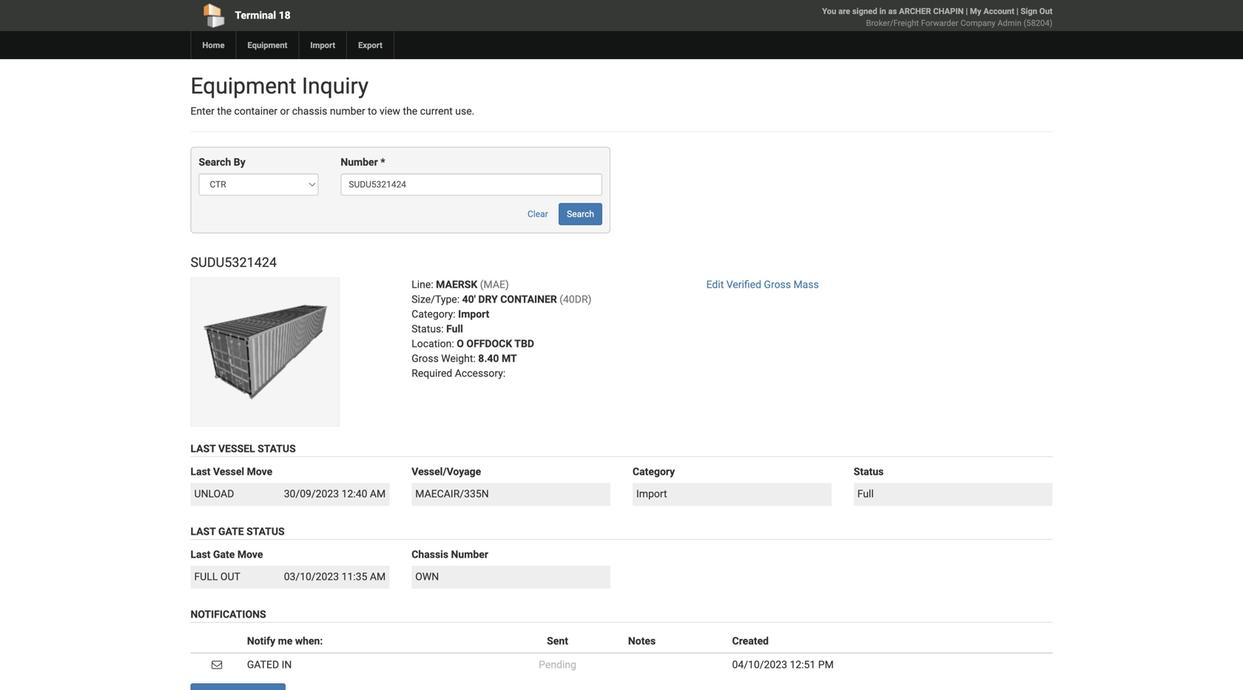 Task type: describe. For each thing, give the bounding box(es) containing it.
30/09/2023 12:40 am
[[284, 488, 386, 501]]

last vessel status
[[191, 443, 296, 455]]

8.40
[[478, 353, 499, 365]]

last for last vessel move
[[191, 466, 211, 478]]

full
[[194, 571, 218, 583]]

or
[[280, 105, 290, 117]]

required
[[412, 368, 452, 380]]

line:
[[412, 279, 434, 291]]

vessel/voyage
[[412, 466, 481, 478]]

terminal 18 link
[[191, 0, 537, 31]]

2 the from the left
[[403, 105, 418, 117]]

gated in
[[247, 659, 292, 671]]

(mae)
[[480, 279, 509, 291]]

mt
[[502, 353, 517, 365]]

0 horizontal spatial number
[[341, 156, 378, 168]]

use.
[[455, 105, 475, 117]]

12:40
[[342, 488, 367, 501]]

notifications
[[191, 609, 266, 621]]

notes
[[628, 635, 656, 648]]

search for search by
[[199, 156, 231, 168]]

archer
[[899, 6, 932, 16]]

tbd
[[515, 338, 534, 350]]

me
[[278, 635, 293, 648]]

export
[[358, 40, 383, 50]]

o
[[457, 338, 464, 350]]

last vessel move
[[191, 466, 273, 478]]

offdock
[[467, 338, 512, 350]]

edit
[[707, 279, 724, 291]]

account
[[984, 6, 1015, 16]]

container
[[501, 294, 557, 306]]

home link
[[191, 31, 236, 59]]

when:
[[295, 635, 323, 648]]

search by
[[199, 156, 246, 168]]

edit verified gross mass
[[707, 279, 819, 291]]

11:35
[[342, 571, 367, 583]]

company
[[961, 18, 996, 28]]

40'
[[462, 294, 476, 306]]

1 the from the left
[[217, 105, 232, 117]]

unload
[[194, 488, 234, 501]]

18
[[279, 9, 291, 21]]

search for search
[[567, 209, 594, 219]]

view
[[380, 105, 401, 117]]

out
[[220, 571, 241, 583]]

category:
[[412, 308, 456, 321]]

broker/freight
[[866, 18, 919, 28]]

move for last vessel move
[[247, 466, 273, 478]]

number
[[330, 105, 365, 117]]

03/10/2023
[[284, 571, 339, 583]]

line: maersk (mae) size/type: 40' dry container (40dr) category: import status: full location: o offdock tbd gross weight: 8.40 mt required accessory:
[[412, 279, 592, 380]]

30/09/2023
[[284, 488, 339, 501]]

(40dr)
[[560, 294, 592, 306]]

sudu5321424
[[191, 255, 277, 270]]

you are signed in as archer chapin | my account | sign out broker/freight forwarder company admin (58204)
[[822, 6, 1053, 28]]

terminal 18
[[235, 9, 291, 21]]

status:
[[412, 323, 444, 335]]

in
[[282, 659, 292, 671]]

status for last gate status
[[247, 526, 285, 538]]

to
[[368, 105, 377, 117]]

last gate move
[[191, 549, 263, 561]]

as
[[889, 6, 897, 16]]

created
[[732, 635, 769, 648]]

1 vertical spatial full
[[858, 488, 874, 501]]

equipment for equipment
[[248, 40, 287, 50]]

inquiry
[[302, 73, 369, 99]]

terminal
[[235, 9, 276, 21]]

by
[[234, 156, 246, 168]]

enter
[[191, 105, 215, 117]]

number *
[[341, 156, 385, 168]]

40dr image
[[191, 278, 340, 427]]



Task type: vqa. For each thing, say whether or not it's contained in the screenshot.


Task type: locate. For each thing, give the bounding box(es) containing it.
1 vertical spatial vessel
[[213, 466, 244, 478]]

04/10/2023 12:51 pm
[[732, 659, 834, 671]]

search right clear
[[567, 209, 594, 219]]

1 vertical spatial gross
[[412, 353, 439, 365]]

equipment up container
[[191, 73, 296, 99]]

gated
[[247, 659, 279, 671]]

the
[[217, 105, 232, 117], [403, 105, 418, 117]]

envelope o image
[[212, 660, 222, 670]]

04/10/2023
[[732, 659, 788, 671]]

signed
[[853, 6, 878, 16]]

0 vertical spatial equipment
[[248, 40, 287, 50]]

last
[[191, 443, 216, 455], [191, 466, 211, 478], [191, 526, 216, 538], [191, 549, 211, 561]]

last up full
[[191, 549, 211, 561]]

export link
[[347, 31, 394, 59]]

1 | from the left
[[966, 6, 968, 16]]

accessory:
[[455, 368, 506, 380]]

gross
[[764, 279, 791, 291], [412, 353, 439, 365]]

sign
[[1021, 6, 1038, 16]]

0 vertical spatial status
[[258, 443, 296, 455]]

category
[[633, 466, 675, 478]]

1 vertical spatial import
[[458, 308, 490, 321]]

vessel up unload on the left of page
[[213, 466, 244, 478]]

move for last gate move
[[237, 549, 263, 561]]

1 vertical spatial search
[[567, 209, 594, 219]]

edit verified gross mass link
[[707, 279, 819, 291]]

0 horizontal spatial the
[[217, 105, 232, 117]]

gate up out
[[213, 549, 235, 561]]

1 vertical spatial number
[[451, 549, 489, 561]]

verified
[[727, 279, 762, 291]]

admin
[[998, 18, 1022, 28]]

home
[[202, 40, 225, 50]]

gate for status
[[218, 526, 244, 538]]

am for 03/10/2023 11:35 am
[[370, 571, 386, 583]]

last up unload on the left of page
[[191, 466, 211, 478]]

gross up "required"
[[412, 353, 439, 365]]

1 horizontal spatial import
[[458, 308, 490, 321]]

12:51
[[790, 659, 816, 671]]

0 horizontal spatial search
[[199, 156, 231, 168]]

2 vertical spatial status
[[247, 526, 285, 538]]

in
[[880, 6, 887, 16]]

you
[[822, 6, 837, 16]]

number right the chassis
[[451, 549, 489, 561]]

3 last from the top
[[191, 526, 216, 538]]

equipment link
[[236, 31, 299, 59]]

| left sign
[[1017, 6, 1019, 16]]

maecair/335n
[[415, 488, 489, 501]]

number left *
[[341, 156, 378, 168]]

0 horizontal spatial import
[[310, 40, 335, 50]]

current
[[420, 105, 453, 117]]

(58204)
[[1024, 18, 1053, 28]]

1 last from the top
[[191, 443, 216, 455]]

full inside the line: maersk (mae) size/type: 40' dry container (40dr) category: import status: full location: o offdock tbd gross weight: 8.40 mt required accessory:
[[446, 323, 463, 335]]

| left the my
[[966, 6, 968, 16]]

full
[[446, 323, 463, 335], [858, 488, 874, 501]]

1 vertical spatial gate
[[213, 549, 235, 561]]

*
[[381, 156, 385, 168]]

number
[[341, 156, 378, 168], [451, 549, 489, 561]]

move down last gate status at the left bottom
[[237, 549, 263, 561]]

0 vertical spatial am
[[370, 488, 386, 501]]

1 horizontal spatial number
[[451, 549, 489, 561]]

2 last from the top
[[191, 466, 211, 478]]

1 horizontal spatial full
[[858, 488, 874, 501]]

move
[[247, 466, 273, 478], [237, 549, 263, 561]]

status
[[258, 443, 296, 455], [854, 466, 884, 478], [247, 526, 285, 538]]

full out
[[194, 571, 241, 583]]

pending
[[539, 659, 577, 671]]

0 vertical spatial vessel
[[218, 443, 255, 455]]

gate for move
[[213, 549, 235, 561]]

last up last vessel move at the bottom left
[[191, 443, 216, 455]]

am for 30/09/2023 12:40 am
[[370, 488, 386, 501]]

import down 40'
[[458, 308, 490, 321]]

search inside button
[[567, 209, 594, 219]]

clear
[[528, 209, 548, 219]]

own
[[415, 571, 439, 583]]

1 vertical spatial am
[[370, 571, 386, 583]]

equipment for equipment inquiry enter the container or chassis number to view the current use.
[[191, 73, 296, 99]]

last up the last gate move at the bottom
[[191, 526, 216, 538]]

1 horizontal spatial gross
[[764, 279, 791, 291]]

0 vertical spatial full
[[446, 323, 463, 335]]

notify me when:
[[247, 635, 323, 648]]

the right enter
[[217, 105, 232, 117]]

03/10/2023 11:35 am
[[284, 571, 386, 583]]

2 horizontal spatial import
[[637, 488, 667, 501]]

out
[[1040, 6, 1053, 16]]

Number * text field
[[341, 174, 603, 196]]

2 vertical spatial import
[[637, 488, 667, 501]]

import up inquiry at the left top
[[310, 40, 335, 50]]

search left by on the top
[[199, 156, 231, 168]]

0 vertical spatial gate
[[218, 526, 244, 538]]

gate
[[218, 526, 244, 538], [213, 549, 235, 561]]

1 vertical spatial status
[[854, 466, 884, 478]]

0 horizontal spatial gross
[[412, 353, 439, 365]]

my account link
[[970, 6, 1015, 16]]

chassis
[[412, 549, 449, 561]]

equipment down terminal 18
[[248, 40, 287, 50]]

0 vertical spatial gross
[[764, 279, 791, 291]]

import down category
[[637, 488, 667, 501]]

1 horizontal spatial |
[[1017, 6, 1019, 16]]

gate up the last gate move at the bottom
[[218, 526, 244, 538]]

notify
[[247, 635, 275, 648]]

2 | from the left
[[1017, 6, 1019, 16]]

maersk
[[436, 279, 478, 291]]

0 vertical spatial move
[[247, 466, 273, 478]]

equipment inquiry enter the container or chassis number to view the current use.
[[191, 73, 475, 117]]

import link
[[299, 31, 347, 59]]

dry
[[478, 294, 498, 306]]

am right 11:35
[[370, 571, 386, 583]]

mass
[[794, 279, 819, 291]]

clear button
[[520, 203, 556, 225]]

4 last from the top
[[191, 549, 211, 561]]

pm
[[819, 659, 834, 671]]

import
[[310, 40, 335, 50], [458, 308, 490, 321], [637, 488, 667, 501]]

1 vertical spatial move
[[237, 549, 263, 561]]

chassis
[[292, 105, 327, 117]]

search
[[199, 156, 231, 168], [567, 209, 594, 219]]

the right view
[[403, 105, 418, 117]]

0 vertical spatial import
[[310, 40, 335, 50]]

are
[[839, 6, 851, 16]]

0 vertical spatial search
[[199, 156, 231, 168]]

1 horizontal spatial search
[[567, 209, 594, 219]]

last for last vessel status
[[191, 443, 216, 455]]

0 horizontal spatial |
[[966, 6, 968, 16]]

container
[[234, 105, 278, 117]]

0 vertical spatial number
[[341, 156, 378, 168]]

size/type:
[[412, 294, 460, 306]]

1 am from the top
[[370, 488, 386, 501]]

vessel for move
[[213, 466, 244, 478]]

move down last vessel status
[[247, 466, 273, 478]]

import inside the line: maersk (mae) size/type: 40' dry container (40dr) category: import status: full location: o offdock tbd gross weight: 8.40 mt required accessory:
[[458, 308, 490, 321]]

am right 12:40
[[370, 488, 386, 501]]

0 horizontal spatial full
[[446, 323, 463, 335]]

last for last gate status
[[191, 526, 216, 538]]

weight:
[[441, 353, 476, 365]]

2 am from the top
[[370, 571, 386, 583]]

gross inside the line: maersk (mae) size/type: 40' dry container (40dr) category: import status: full location: o offdock tbd gross weight: 8.40 mt required accessory:
[[412, 353, 439, 365]]

search button
[[559, 203, 603, 225]]

sent
[[547, 635, 568, 648]]

last for last gate move
[[191, 549, 211, 561]]

forwarder
[[921, 18, 959, 28]]

1 vertical spatial equipment
[[191, 73, 296, 99]]

my
[[970, 6, 982, 16]]

vessel up last vessel move at the bottom left
[[218, 443, 255, 455]]

vessel
[[218, 443, 255, 455], [213, 466, 244, 478]]

status for last vessel status
[[258, 443, 296, 455]]

chapin
[[934, 6, 964, 16]]

location:
[[412, 338, 454, 350]]

last gate status
[[191, 526, 285, 538]]

1 horizontal spatial the
[[403, 105, 418, 117]]

equipment inside equipment inquiry enter the container or chassis number to view the current use.
[[191, 73, 296, 99]]

gross left mass
[[764, 279, 791, 291]]

vessel for status
[[218, 443, 255, 455]]

chassis number
[[412, 549, 489, 561]]



